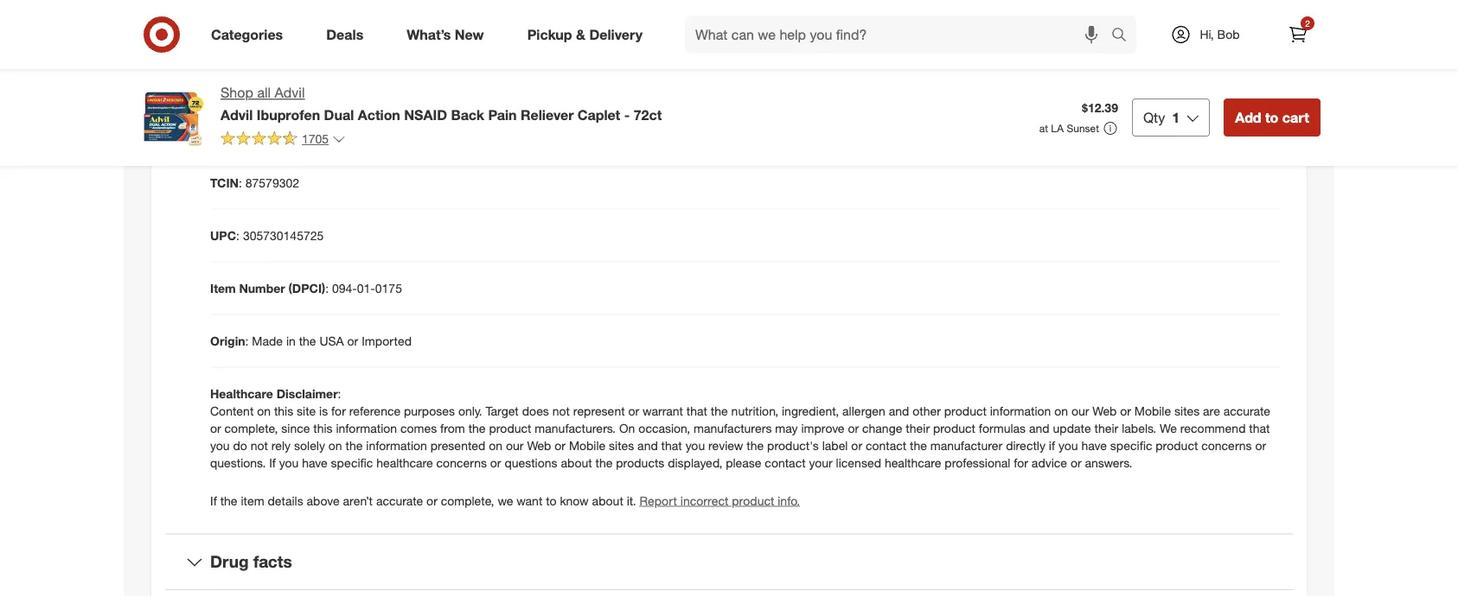 Task type: locate. For each thing, give the bounding box(es) containing it.
1 vertical spatial not
[[251, 438, 268, 453]]

on down target
[[489, 438, 503, 453]]

0 vertical spatial this
[[274, 404, 294, 419]]

if the item details above aren't accurate or complete, we want to know about it. report incorrect product info.
[[210, 494, 801, 509]]

to right add
[[1266, 109, 1279, 126]]

concerns down presented
[[437, 455, 487, 471]]

0 vertical spatial accurate
[[1224, 404, 1271, 419]]

1 horizontal spatial to
[[1266, 109, 1279, 126]]

not up manufacturers.
[[553, 404, 570, 419]]

1 horizontal spatial contact
[[866, 438, 907, 453]]

add
[[1236, 109, 1262, 126]]

about down manufacturers.
[[561, 455, 592, 471]]

complete, inside healthcare disclaimer : content on this site is for reference purposes only.  target does not represent or warrant that the nutrition, ingredient, allergen and other product information on our web or mobile sites are accurate or complete, since this information comes from the product manufacturers.  on occasion, manufacturers may improve or change their product formulas and update their labels.  we recommend that you do not rely solely on the information presented on our web or mobile sites and that you review the product's label or contact the manufacturer directly if you have specific product concerns or questions.  if you have specific healthcare concerns or questions about the products displayed, please contact your licensed healthcare professional for advice or answers.
[[225, 421, 278, 436]]

ibuprofen
[[363, 70, 416, 85], [257, 106, 320, 123]]

web up questions
[[527, 438, 552, 453]]

this down is
[[313, 421, 333, 436]]

and up if on the bottom right of the page
[[1030, 421, 1050, 436]]

0 vertical spatial have
[[1082, 438, 1107, 453]]

0 horizontal spatial have
[[302, 455, 328, 471]]

reference
[[349, 404, 401, 419]]

complete, up do
[[225, 421, 278, 436]]

to right want
[[546, 494, 557, 509]]

answers.
[[1086, 455, 1133, 471]]

0 horizontal spatial and
[[638, 438, 658, 453]]

facts
[[253, 552, 292, 572]]

caplet left the -
[[578, 106, 621, 123]]

their
[[906, 421, 930, 436], [1095, 421, 1119, 436]]

questions.
[[210, 455, 266, 471]]

1 horizontal spatial complete,
[[441, 494, 495, 509]]

advil right all
[[275, 84, 305, 101]]

since
[[281, 421, 310, 436]]

2 vertical spatial information
[[366, 438, 427, 453]]

contact down "product's"
[[765, 455, 806, 471]]

nutrition,
[[732, 404, 779, 419]]

sites
[[1175, 404, 1200, 419], [609, 438, 634, 453]]

: left made in the left bottom of the page
[[245, 333, 249, 349]]

in
[[286, 333, 296, 349]]

healthcare down change at the bottom of page
[[885, 455, 942, 471]]

0 vertical spatial contact
[[866, 438, 907, 453]]

caplet right form:
[[296, 17, 331, 32]]

about
[[561, 455, 592, 471], [592, 494, 624, 509]]

formulas
[[979, 421, 1026, 436]]

1 horizontal spatial their
[[1095, 421, 1119, 436]]

healthcare down the comes
[[377, 455, 433, 471]]

2 horizontal spatial and
[[1030, 421, 1050, 436]]

: inside healthcare disclaimer : content on this site is for reference purposes only.  target does not represent or warrant that the nutrition, ingredient, allergen and other product information on our web or mobile sites are accurate or complete, since this information comes from the product manufacturers.  on occasion, manufacturers may improve or change their product formulas and update their labels.  we recommend that you do not rely solely on the information presented on our web or mobile sites and that you review the product's label or contact the manufacturer directly if you have specific product concerns or questions.  if you have specific healthcare concerns or questions about the products displayed, please contact your licensed healthcare professional for advice or answers.
[[338, 386, 341, 401]]

1 horizontal spatial specific
[[1111, 438, 1153, 453]]

licensed
[[836, 455, 882, 471]]

you right if on the bottom right of the page
[[1059, 438, 1079, 453]]

specific up aren't
[[331, 455, 373, 471]]

2 vertical spatial that
[[662, 438, 683, 453]]

pickup & delivery link
[[513, 16, 665, 54]]

: left the 87579302
[[239, 175, 242, 190]]

and up change at the bottom of page
[[889, 404, 910, 419]]

the left item
[[220, 494, 238, 509]]

la
[[1052, 122, 1064, 135]]

rely
[[272, 438, 291, 453]]

0 vertical spatial web
[[1093, 404, 1117, 419]]

tcin : 87579302
[[210, 175, 299, 190]]

delivery
[[590, 26, 643, 43]]

1 horizontal spatial accurate
[[1224, 404, 1271, 419]]

0 vertical spatial about
[[561, 455, 592, 471]]

number
[[239, 281, 285, 296]]

0 vertical spatial concerns
[[1202, 438, 1253, 453]]

this up since
[[274, 404, 294, 419]]

new
[[455, 26, 484, 43]]

label
[[823, 438, 848, 453]]

pain
[[488, 106, 517, 123]]

0 horizontal spatial accurate
[[376, 494, 423, 509]]

1 vertical spatial for
[[1014, 455, 1029, 471]]

:
[[239, 175, 242, 190], [236, 228, 240, 243], [326, 281, 329, 296], [245, 333, 249, 349], [338, 386, 341, 401]]

web
[[1093, 404, 1117, 419], [527, 438, 552, 453]]

that right warrant on the left of the page
[[687, 404, 708, 419]]

1 vertical spatial web
[[527, 438, 552, 453]]

0 vertical spatial caplet
[[296, 17, 331, 32]]

0 horizontal spatial sites
[[609, 438, 634, 453]]

product
[[945, 404, 987, 419], [489, 421, 532, 436], [934, 421, 976, 436], [1156, 438, 1199, 453], [732, 494, 775, 509]]

search
[[1104, 28, 1146, 45]]

0 vertical spatial complete,
[[225, 421, 278, 436]]

nsaid
[[404, 106, 447, 123]]

0 horizontal spatial ibuprofen
[[257, 106, 320, 123]]

about left the it.
[[592, 494, 624, 509]]

1 vertical spatial information
[[336, 421, 397, 436]]

and up products
[[638, 438, 658, 453]]

concerns down recommend at the bottom right
[[1202, 438, 1253, 453]]

1 vertical spatial concerns
[[437, 455, 487, 471]]

accurate right the are
[[1224, 404, 1271, 419]]

if
[[269, 455, 276, 471], [210, 494, 217, 509]]

0 vertical spatial to
[[1266, 109, 1279, 126]]

image of advil ibuprofen dual action nsaid back pain reliever caplet - 72ct image
[[138, 83, 207, 152]]

mobile
[[1135, 404, 1172, 419], [569, 438, 606, 453]]

1 horizontal spatial have
[[1082, 438, 1107, 453]]

information down reference
[[336, 421, 397, 436]]

0 horizontal spatial mobile
[[569, 438, 606, 453]]

0 horizontal spatial that
[[662, 438, 683, 453]]

0 vertical spatial and
[[889, 404, 910, 419]]

usa
[[320, 333, 344, 349]]

sites down on
[[609, 438, 634, 453]]

our up update
[[1072, 404, 1090, 419]]

web up answers.
[[1093, 404, 1117, 419]]

shop
[[221, 84, 253, 101]]

the up please
[[747, 438, 764, 453]]

for right is
[[332, 404, 346, 419]]

on
[[257, 404, 271, 419], [1055, 404, 1069, 419], [329, 438, 342, 453], [489, 438, 503, 453]]

2 vertical spatial and
[[638, 438, 658, 453]]

reliever
[[521, 106, 574, 123]]

1 vertical spatial mobile
[[569, 438, 606, 453]]

1 vertical spatial have
[[302, 455, 328, 471]]

accurate
[[1224, 404, 1271, 419], [376, 494, 423, 509]]

site
[[297, 404, 316, 419]]

manufacturers.
[[535, 421, 616, 436]]

categories
[[211, 26, 283, 43]]

1 healthcare from the left
[[377, 455, 433, 471]]

information down the comes
[[366, 438, 427, 453]]

-
[[625, 106, 630, 123]]

specific
[[1111, 438, 1153, 453], [331, 455, 373, 471]]

0 vertical spatial if
[[269, 455, 276, 471]]

0 horizontal spatial for
[[332, 404, 346, 419]]

our up questions
[[506, 438, 524, 453]]

cart
[[1283, 109, 1310, 126]]

origin
[[210, 333, 245, 349]]

complete, left "we"
[[441, 494, 495, 509]]

0 vertical spatial that
[[687, 404, 708, 419]]

1 vertical spatial if
[[210, 494, 217, 509]]

1 horizontal spatial healthcare
[[885, 455, 942, 471]]

1 horizontal spatial and
[[889, 404, 910, 419]]

1 horizontal spatial ibuprofen
[[363, 70, 416, 85]]

to
[[1266, 109, 1279, 126], [546, 494, 557, 509]]

2 healthcare from the left
[[885, 455, 942, 471]]

advil down the shop
[[221, 106, 253, 123]]

the down reference
[[346, 438, 363, 453]]

0 vertical spatial not
[[553, 404, 570, 419]]

on up update
[[1055, 404, 1069, 419]]

1 vertical spatial this
[[313, 421, 333, 436]]

incorrect
[[681, 494, 729, 509]]

categories link
[[196, 16, 305, 54]]

to inside "button"
[[1266, 109, 1279, 126]]

for down directly
[[1014, 455, 1029, 471]]

ibuprofen inside shop all advil advil ibuprofen dual action nsaid back pain reliever caplet - 72ct
[[257, 106, 320, 123]]

0175
[[375, 281, 402, 296]]

we
[[498, 494, 514, 509]]

the left products
[[596, 455, 613, 471]]

1 vertical spatial accurate
[[376, 494, 423, 509]]

please
[[726, 455, 762, 471]]

: left the 305730145725
[[236, 228, 240, 243]]

if down rely
[[269, 455, 276, 471]]

upc : 305730145725
[[210, 228, 324, 243]]

1 vertical spatial sites
[[609, 438, 634, 453]]

: down the usa
[[338, 386, 341, 401]]

0 horizontal spatial caplet
[[296, 17, 331, 32]]

1 vertical spatial ibuprofen
[[257, 106, 320, 123]]

0 vertical spatial sites
[[1175, 404, 1200, 419]]

information
[[991, 404, 1052, 419], [336, 421, 397, 436], [366, 438, 427, 453]]

primary
[[210, 70, 256, 85]]

0 horizontal spatial healthcare
[[377, 455, 433, 471]]

healthcare
[[377, 455, 433, 471], [885, 455, 942, 471]]

this
[[274, 404, 294, 419], [313, 421, 333, 436]]

ibuprofen up '1705' link
[[257, 106, 320, 123]]

that right recommend at the bottom right
[[1250, 421, 1271, 436]]

0 vertical spatial specific
[[1111, 438, 1153, 453]]

: for made
[[245, 333, 249, 349]]

aren't
[[343, 494, 373, 509]]

have up answers.
[[1082, 438, 1107, 453]]

0 horizontal spatial specific
[[331, 455, 373, 471]]

what's new link
[[392, 16, 506, 54]]

the
[[299, 333, 316, 349], [711, 404, 728, 419], [469, 421, 486, 436], [346, 438, 363, 453], [747, 438, 764, 453], [910, 438, 928, 453], [596, 455, 613, 471], [220, 494, 238, 509]]

1 horizontal spatial if
[[269, 455, 276, 471]]

information up formulas
[[991, 404, 1052, 419]]

know
[[560, 494, 589, 509]]

ibuprofen up action
[[363, 70, 416, 85]]

their left labels.
[[1095, 421, 1119, 436]]

2
[[1306, 18, 1311, 29]]

action
[[358, 106, 400, 123]]

not right do
[[251, 438, 268, 453]]

mobile down manufacturers.
[[569, 438, 606, 453]]

about inside healthcare disclaimer : content on this site is for reference purposes only.  target does not represent or warrant that the nutrition, ingredient, allergen and other product information on our web or mobile sites are accurate or complete, since this information comes from the product manufacturers.  on occasion, manufacturers may improve or change their product formulas and update their labels.  we recommend that you do not rely solely on the information presented on our web or mobile sites and that you review the product's label or contact the manufacturer directly if you have specific product concerns or questions.  if you have specific healthcare concerns or questions about the products displayed, please contact your licensed healthcare professional for advice or answers.
[[561, 455, 592, 471]]

accurate inside healthcare disclaimer : content on this site is for reference purposes only.  target does not represent or warrant that the nutrition, ingredient, allergen and other product information on our web or mobile sites are accurate or complete, since this information comes from the product manufacturers.  on occasion, manufacturers may improve or change their product formulas and update their labels.  we recommend that you do not rely solely on the information presented on our web or mobile sites and that you review the product's label or contact the manufacturer directly if you have specific product concerns or questions.  if you have specific healthcare concerns or questions about the products displayed, please contact your licensed healthcare professional for advice or answers.
[[1224, 404, 1271, 419]]

0 horizontal spatial contact
[[765, 455, 806, 471]]

1 horizontal spatial our
[[1072, 404, 1090, 419]]

0 horizontal spatial complete,
[[225, 421, 278, 436]]

accurate right aren't
[[376, 494, 423, 509]]

: left 094-
[[326, 281, 329, 296]]

mobile up labels.
[[1135, 404, 1172, 419]]

1 horizontal spatial caplet
[[578, 106, 621, 123]]

specific down labels.
[[1111, 438, 1153, 453]]

0 vertical spatial our
[[1072, 404, 1090, 419]]

you up the displayed,
[[686, 438, 705, 453]]

on down 'healthcare'
[[257, 404, 271, 419]]

1 vertical spatial caplet
[[578, 106, 621, 123]]

1 vertical spatial to
[[546, 494, 557, 509]]

0 vertical spatial information
[[991, 404, 1052, 419]]

their down other
[[906, 421, 930, 436]]

1 vertical spatial specific
[[331, 455, 373, 471]]

contact down change at the bottom of page
[[866, 438, 907, 453]]

that
[[687, 404, 708, 419], [1250, 421, 1271, 436], [662, 438, 683, 453]]

package quantity: 72
[[210, 122, 333, 138]]

want
[[517, 494, 543, 509]]

01-
[[357, 281, 375, 296]]

0 vertical spatial for
[[332, 404, 346, 419]]

manufacturer
[[931, 438, 1003, 453]]

1 horizontal spatial mobile
[[1135, 404, 1172, 419]]

sites left the are
[[1175, 404, 1200, 419]]

if left item
[[210, 494, 217, 509]]

caplet inside shop all advil advil ibuprofen dual action nsaid back pain reliever caplet - 72ct
[[578, 106, 621, 123]]

What can we help you find? suggestions appear below search field
[[685, 16, 1116, 54]]

1 vertical spatial that
[[1250, 421, 1271, 436]]

dual
[[324, 106, 354, 123]]

0 horizontal spatial advil
[[221, 106, 253, 123]]

1 horizontal spatial sites
[[1175, 404, 1200, 419]]

above
[[307, 494, 340, 509]]

info.
[[778, 494, 801, 509]]

2 horizontal spatial that
[[1250, 421, 1271, 436]]

the down other
[[910, 438, 928, 453]]

1 horizontal spatial not
[[553, 404, 570, 419]]

1 vertical spatial our
[[506, 438, 524, 453]]

have down solely
[[302, 455, 328, 471]]

that down occasion, on the left of the page
[[662, 438, 683, 453]]

0 horizontal spatial their
[[906, 421, 930, 436]]

complete,
[[225, 421, 278, 436], [441, 494, 495, 509]]

0 vertical spatial advil
[[275, 84, 305, 101]]



Task type: vqa. For each thing, say whether or not it's contained in the screenshot.
search button
yes



Task type: describe. For each thing, give the bounding box(es) containing it.
represent
[[574, 404, 625, 419]]

product form: caplet
[[210, 17, 331, 32]]

0 vertical spatial ibuprofen
[[363, 70, 416, 85]]

questions
[[505, 455, 558, 471]]

comes
[[401, 421, 437, 436]]

products
[[616, 455, 665, 471]]

change
[[863, 421, 903, 436]]

2 their from the left
[[1095, 421, 1119, 436]]

1 horizontal spatial web
[[1093, 404, 1117, 419]]

primary active ingredient: ibuprofen
[[210, 70, 416, 85]]

allergen
[[843, 404, 886, 419]]

(dpci)
[[289, 281, 326, 296]]

on right solely
[[329, 438, 342, 453]]

what's
[[407, 26, 451, 43]]

0 horizontal spatial our
[[506, 438, 524, 453]]

305730145725
[[243, 228, 324, 243]]

1705 link
[[221, 131, 346, 150]]

active
[[259, 70, 295, 85]]

on
[[619, 421, 635, 436]]

: for 305730145725
[[236, 228, 240, 243]]

72ct
[[634, 106, 662, 123]]

0 horizontal spatial if
[[210, 494, 217, 509]]

item
[[210, 281, 236, 296]]

the right in
[[299, 333, 316, 349]]

tcin
[[210, 175, 239, 190]]

improve
[[802, 421, 845, 436]]

the up manufacturers
[[711, 404, 728, 419]]

does
[[522, 404, 549, 419]]

add to cart button
[[1225, 99, 1321, 137]]

search button
[[1104, 16, 1146, 57]]

deals
[[326, 26, 364, 43]]

0 horizontal spatial concerns
[[437, 455, 487, 471]]

upc
[[210, 228, 236, 243]]

labels.
[[1122, 421, 1157, 436]]

1
[[1173, 109, 1180, 126]]

hi,
[[1201, 27, 1215, 42]]

are
[[1204, 404, 1221, 419]]

pickup
[[528, 26, 572, 43]]

report incorrect product info. button
[[640, 493, 801, 510]]

advice
[[1032, 455, 1068, 471]]

update
[[1054, 421, 1092, 436]]

review
[[709, 438, 744, 453]]

1 horizontal spatial that
[[687, 404, 708, 419]]

qty 1
[[1144, 109, 1180, 126]]

0 horizontal spatial web
[[527, 438, 552, 453]]

you down rely
[[279, 455, 299, 471]]

if inside healthcare disclaimer : content on this site is for reference purposes only.  target does not represent or warrant that the nutrition, ingredient, allergen and other product information on our web or mobile sites are accurate or complete, since this information comes from the product manufacturers.  on occasion, manufacturers may improve or change their product formulas and update their labels.  we recommend that you do not rely solely on the information presented on our web or mobile sites and that you review the product's label or contact the manufacturer directly if you have specific product concerns or questions.  if you have specific healthcare concerns or questions about the products displayed, please contact your licensed healthcare professional for advice or answers.
[[269, 455, 276, 471]]

you left do
[[210, 438, 230, 453]]

1 their from the left
[[906, 421, 930, 436]]

from
[[440, 421, 465, 436]]

sunset
[[1067, 122, 1100, 135]]

0 vertical spatial mobile
[[1135, 404, 1172, 419]]

1 horizontal spatial advil
[[275, 84, 305, 101]]

at
[[1040, 122, 1049, 135]]

: for 87579302
[[239, 175, 242, 190]]

it.
[[627, 494, 637, 509]]

1 horizontal spatial concerns
[[1202, 438, 1253, 453]]

bob
[[1218, 27, 1240, 42]]

1 vertical spatial complete,
[[441, 494, 495, 509]]

presented
[[431, 438, 486, 453]]

solely
[[294, 438, 325, 453]]

item
[[241, 494, 264, 509]]

$12.39
[[1083, 101, 1119, 116]]

item number (dpci) : 094-01-0175
[[210, 281, 402, 296]]

back
[[451, 106, 485, 123]]

healthcare
[[210, 386, 273, 401]]

1 horizontal spatial for
[[1014, 455, 1029, 471]]

professional
[[945, 455, 1011, 471]]

2 link
[[1280, 16, 1318, 54]]

imported
[[362, 333, 412, 349]]

87579302
[[246, 175, 299, 190]]

form:
[[260, 17, 293, 32]]

details
[[268, 494, 303, 509]]

what's new
[[407, 26, 484, 43]]

at la sunset
[[1040, 122, 1100, 135]]

0 horizontal spatial this
[[274, 404, 294, 419]]

1705
[[302, 131, 329, 147]]

deals link
[[312, 16, 385, 54]]

all
[[257, 84, 271, 101]]

target
[[486, 404, 519, 419]]

displayed,
[[668, 455, 723, 471]]

pickup & delivery
[[528, 26, 643, 43]]

1 vertical spatial advil
[[221, 106, 253, 123]]

occasion,
[[639, 421, 691, 436]]

made
[[252, 333, 283, 349]]

warrant
[[643, 404, 684, 419]]

product
[[210, 17, 256, 32]]

1 vertical spatial contact
[[765, 455, 806, 471]]

ingredient,
[[782, 404, 840, 419]]

package
[[210, 122, 260, 138]]

report
[[640, 494, 677, 509]]

0 horizontal spatial not
[[251, 438, 268, 453]]

if
[[1050, 438, 1056, 453]]

shop all advil advil ibuprofen dual action nsaid back pain reliever caplet - 72ct
[[221, 84, 662, 123]]

only.
[[459, 404, 483, 419]]

1 vertical spatial and
[[1030, 421, 1050, 436]]

1 vertical spatial about
[[592, 494, 624, 509]]

1 horizontal spatial this
[[313, 421, 333, 436]]

0 horizontal spatial to
[[546, 494, 557, 509]]

is
[[319, 404, 328, 419]]

manufacturers
[[694, 421, 772, 436]]

the down only.
[[469, 421, 486, 436]]



